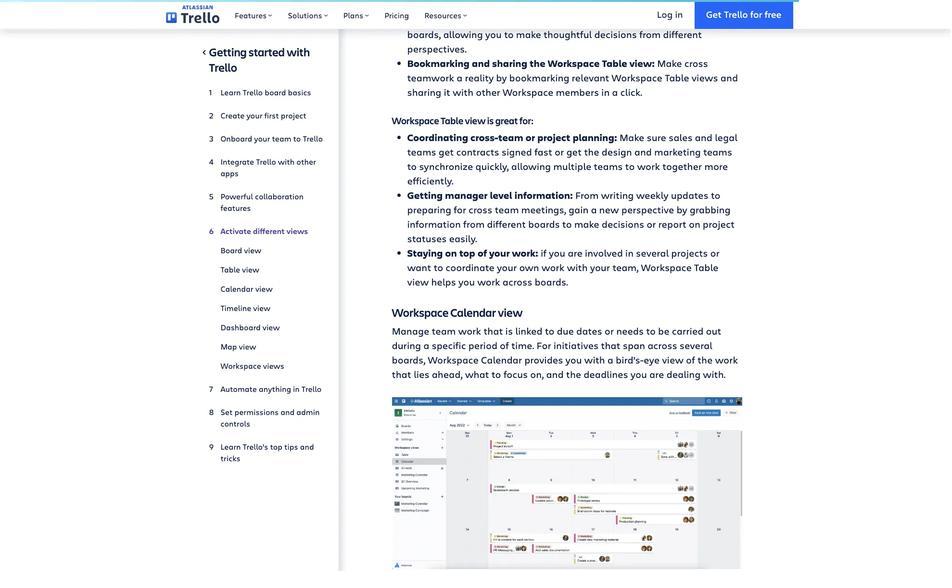 Task type: vqa. For each thing, say whether or not it's contained in the screenshot.
sm image in the Archive LINK
no



Task type: locate. For each thing, give the bounding box(es) containing it.
0 vertical spatial top
[[460, 247, 476, 260]]

table
[[602, 57, 628, 70], [665, 71, 690, 84], [441, 114, 464, 127], [695, 261, 719, 274], [221, 264, 240, 274]]

are inside if you are involved in several projects or want to coordinate your own work with your team, workspace table view helps you work across boards.
[[568, 247, 583, 260]]

with down "onboard your team to trello"
[[278, 156, 295, 167]]

signed
[[502, 146, 532, 159]]

team
[[499, 131, 524, 144], [272, 133, 292, 143], [495, 203, 519, 216], [432, 325, 456, 338]]

1 horizontal spatial different
[[487, 218, 526, 231]]

boards, down table
[[408, 28, 441, 41]]

sales
[[669, 131, 693, 144]]

1 horizontal spatial that
[[484, 325, 503, 338]]

2 horizontal spatial project
[[703, 218, 735, 231]]

with inside workspace calendar view manage team work that is linked to due dates or needs to be carried out during a specific period of time. for initiatives that span across several boards, workspace calendar provides you with a bird's-eye view of the work that lies ahead, what to focus on, and the deadlines you are dealing with.
[[585, 354, 606, 367]]

a left card in the right of the page
[[566, 0, 572, 12]]

map view link
[[209, 337, 323, 356]]

cross inside make cross teamwork a reality by bookmarking relevant workspace table views and sharing it with other workspace members in a click.
[[685, 57, 709, 70]]

are inside workspace calendar view manage team work that is linked to due dates or needs to be carried out during a specific period of time. for initiatives that span across several boards, workspace calendar provides you with a bird's-eye view of the work that lies ahead, what to focus on, and the deadlines you are dealing with.
[[650, 368, 665, 381]]

writing
[[602, 189, 634, 202]]

decisions down 'new'
[[602, 218, 645, 231]]

to down create your first project "link" at the left of the page
[[293, 133, 301, 143]]

0 vertical spatial other
[[476, 86, 501, 99]]

your down create your first project
[[254, 133, 270, 143]]

1 horizontal spatial top
[[460, 247, 476, 260]]

0 horizontal spatial cross
[[469, 203, 493, 216]]

learn up the create
[[221, 87, 241, 97]]

synchronize
[[420, 160, 473, 173]]

to right what
[[492, 368, 502, 381]]

on inside 'from writing weekly updates to preparing for cross team meetings, gain a new perspective by grabbing information from different boards to make decisions or report on project statuses easily.'
[[689, 218, 701, 231]]

project right first
[[281, 110, 307, 120]]

1 horizontal spatial sharing
[[493, 57, 528, 70]]

get
[[707, 8, 722, 20]]

for down manager
[[454, 203, 467, 216]]

boards
[[529, 218, 560, 231]]

0 vertical spatial on
[[643, 14, 654, 27]]

members
[[556, 86, 599, 99]]

0 horizontal spatial is
[[488, 114, 494, 127]]

0 horizontal spatial get
[[439, 146, 454, 159]]

that left span
[[601, 339, 621, 352]]

team inside workspace calendar view manage team work that is linked to due dates or needs to be carried out during a specific period of time. for initiatives that span across several boards, workspace calendar provides you with a bird's-eye view of the work that lies ahead, what to focus on, and the deadlines you are dealing with.
[[432, 325, 456, 338]]

make down gain
[[575, 218, 600, 231]]

for left free
[[751, 8, 763, 20]]

free
[[765, 8, 782, 20]]

0 vertical spatial learn
[[221, 87, 241, 97]]

for:
[[520, 114, 534, 127]]

by
[[497, 71, 507, 84], [677, 203, 688, 216]]

1 horizontal spatial by
[[677, 203, 688, 216]]

0 vertical spatial make
[[517, 28, 542, 41]]

learn inside learn trello's top tips and tricks
[[221, 442, 241, 452]]

boards,
[[408, 28, 441, 41], [392, 354, 426, 367]]

cross down getting manager level information:
[[469, 203, 493, 216]]

controls
[[221, 418, 250, 429]]

admin
[[297, 407, 320, 417]]

2 learn from the top
[[221, 442, 241, 452]]

from inside 'from writing weekly updates to preparing for cross team meetings, gain a new perspective by grabbing information from different boards to make decisions or report on project statuses easily.'
[[464, 218, 485, 231]]

to up grabbing
[[711, 189, 721, 202]]

make for coordinating cross-team or project planning:
[[620, 131, 645, 144]]

getting manager level information:
[[408, 189, 573, 202]]

0 horizontal spatial project
[[281, 110, 307, 120]]

in up team, at the right
[[626, 247, 634, 260]]

and inside workspace calendar view manage team work that is linked to due dates or needs to be carried out during a specific period of time. for initiatives that span across several boards, workspace calendar provides you with a bird's-eye view of the work that lies ahead, what to focus on, and the deadlines you are dealing with.
[[547, 368, 564, 381]]

0 horizontal spatial top
[[270, 442, 283, 452]]

get up multiple at right
[[567, 146, 582, 159]]

your left own
[[497, 261, 517, 274]]

1 vertical spatial getting
[[408, 189, 443, 202]]

manager
[[445, 189, 488, 202]]

to inside onboard your team to trello link
[[293, 133, 301, 143]]

several up team, at the right
[[637, 247, 669, 260]]

make inside edit basic details of a card from within the context of the table view. all modifications made will be reflected on the respected boards, allowing you to make thoughtful decisions from different perspectives.
[[517, 28, 542, 41]]

sharing down teamwork on the top of the page
[[408, 86, 442, 99]]

powerful collaboration features
[[221, 191, 304, 213]]

2 horizontal spatial from
[[640, 28, 661, 41]]

1 horizontal spatial getting
[[408, 189, 443, 202]]

onboard your team to trello
[[221, 133, 323, 143]]

the inside make sure sales and legal teams get contracts signed fast or get the design and marketing teams to synchronize quickly, allowing multiple teams to work together more efficiently.
[[585, 146, 600, 159]]

0 horizontal spatial for
[[454, 203, 467, 216]]

trello down onboard your team to trello link
[[256, 156, 276, 167]]

workspace down map view
[[221, 361, 261, 371]]

1 horizontal spatial be
[[659, 325, 670, 338]]

1 vertical spatial make
[[575, 218, 600, 231]]

0 horizontal spatial sharing
[[408, 86, 442, 99]]

0 vertical spatial project
[[281, 110, 307, 120]]

0 vertical spatial by
[[497, 71, 507, 84]]

calendar view
[[221, 284, 273, 294]]

top left tips
[[270, 442, 283, 452]]

1 horizontal spatial get
[[567, 146, 582, 159]]

1 vertical spatial cross
[[469, 203, 493, 216]]

2 horizontal spatial on
[[689, 218, 701, 231]]

make inside make cross teamwork a reality by bookmarking relevant workspace table views and sharing it with other workspace members in a click.
[[658, 57, 683, 70]]

teams up more
[[704, 146, 733, 159]]

1 get from the left
[[439, 146, 454, 159]]

top inside learn trello's top tips and tricks
[[270, 442, 283, 452]]

2 horizontal spatial that
[[601, 339, 621, 352]]

1 vertical spatial project
[[538, 131, 571, 144]]

1 vertical spatial that
[[601, 339, 621, 352]]

0 horizontal spatial several
[[637, 247, 669, 260]]

by right reality
[[497, 71, 507, 84]]

a
[[566, 0, 572, 12], [457, 71, 463, 84], [613, 86, 618, 99], [591, 203, 597, 216], [424, 339, 430, 352], [608, 354, 614, 367]]

0 vertical spatial be
[[586, 14, 597, 27]]

you down modifications
[[486, 28, 502, 41]]

several inside if you are involved in several projects or want to coordinate your own work with your team, workspace table view helps you work across boards.
[[637, 247, 669, 260]]

it
[[444, 86, 451, 99]]

planning:
[[573, 131, 618, 144]]

easily.
[[449, 232, 478, 245]]

1 horizontal spatial teams
[[594, 160, 623, 173]]

1 vertical spatial learn
[[221, 442, 241, 452]]

calendar up the "focus"
[[481, 354, 522, 367]]

the down context
[[656, 14, 672, 27]]

make down 'made'
[[517, 28, 542, 41]]

0 vertical spatial allowing
[[444, 28, 483, 41]]

0 horizontal spatial that
[[392, 368, 412, 381]]

0 vertical spatial views
[[692, 71, 719, 84]]

for
[[751, 8, 763, 20], [454, 203, 467, 216]]

permissions
[[235, 407, 279, 417]]

bookmarking
[[408, 57, 470, 70]]

in
[[676, 8, 684, 20], [602, 86, 610, 99], [626, 247, 634, 260], [293, 384, 300, 394]]

coordinating cross-team or project planning:
[[408, 131, 618, 144]]

1 vertical spatial top
[[270, 442, 283, 452]]

is inside workspace calendar view manage team work that is linked to due dates or needs to be carried out during a specific period of time. for initiatives that span across several boards, workspace calendar provides you with a bird's-eye view of the work that lies ahead, what to focus on, and the deadlines you are dealing with.
[[506, 325, 513, 338]]

0 horizontal spatial are
[[568, 247, 583, 260]]

automate anything in trello
[[221, 384, 322, 394]]

getting left started
[[209, 44, 247, 60]]

within
[[620, 0, 649, 12]]

is
[[488, 114, 494, 127], [506, 325, 513, 338]]

powerful
[[221, 191, 253, 201]]

your
[[247, 110, 263, 120], [254, 133, 270, 143], [490, 247, 510, 260], [497, 261, 517, 274], [591, 261, 611, 274]]

or inside make sure sales and legal teams get contracts signed fast or get the design and marketing teams to synchronize quickly, allowing multiple teams to work together more efficiently.
[[555, 146, 565, 159]]

workspace up manage
[[392, 305, 449, 320]]

several
[[637, 247, 669, 260], [680, 339, 713, 352]]

0 vertical spatial are
[[568, 247, 583, 260]]

a left click.
[[613, 86, 618, 99]]

0 vertical spatial make
[[658, 57, 683, 70]]

team up signed
[[499, 131, 524, 144]]

1 vertical spatial is
[[506, 325, 513, 338]]

with up boards.
[[567, 261, 588, 274]]

or right projects
[[711, 247, 720, 260]]

work down coordinate
[[478, 276, 501, 289]]

1 vertical spatial other
[[297, 156, 316, 167]]

1 learn from the top
[[221, 87, 241, 97]]

a left 'new'
[[591, 203, 597, 216]]

with up deadlines
[[585, 354, 606, 367]]

boards, inside workspace calendar view manage team work that is linked to due dates or needs to be carried out during a specific period of time. for initiatives that span across several boards, workspace calendar provides you with a bird's-eye view of the work that lies ahead, what to focus on, and the deadlines you are dealing with.
[[392, 354, 426, 367]]

map view
[[221, 341, 256, 351]]

top for of
[[460, 247, 476, 260]]

or right dates
[[605, 325, 614, 338]]

allowing inside make sure sales and legal teams get contracts signed fast or get the design and marketing teams to synchronize quickly, allowing multiple teams to work together more efficiently.
[[512, 160, 551, 173]]

1 vertical spatial on
[[689, 218, 701, 231]]

1 horizontal spatial other
[[476, 86, 501, 99]]

1 vertical spatial are
[[650, 368, 665, 381]]

create your first project link
[[209, 106, 323, 125]]

carried
[[672, 325, 704, 338]]

0 horizontal spatial be
[[586, 14, 597, 27]]

integrate trello with other apps
[[221, 156, 316, 178]]

in inside make cross teamwork a reality by bookmarking relevant workspace table views and sharing it with other workspace members in a click.
[[602, 86, 610, 99]]

sharing up bookmarking
[[493, 57, 528, 70]]

1 vertical spatial make
[[620, 131, 645, 144]]

resources button
[[417, 0, 475, 29]]

1 horizontal spatial across
[[648, 339, 678, 352]]

a inside 'from writing weekly updates to preparing for cross team meetings, gain a new perspective by grabbing information from different boards to make decisions or report on project statuses easily.'
[[591, 203, 597, 216]]

across inside if you are involved in several projects or want to coordinate your own work with your team, workspace table view helps you work across boards.
[[503, 276, 533, 289]]

or down perspective
[[647, 218, 657, 231]]

fast
[[535, 146, 553, 159]]

to
[[505, 28, 514, 41], [293, 133, 301, 143], [408, 160, 417, 173], [626, 160, 635, 173], [711, 189, 721, 202], [563, 218, 572, 231], [434, 261, 444, 274], [545, 325, 555, 338], [647, 325, 656, 338], [492, 368, 502, 381]]

teams down design
[[594, 160, 623, 173]]

workspace table view is great for:
[[392, 114, 534, 127]]

atlassian trello image
[[166, 5, 220, 23]]

top for tips
[[270, 442, 283, 452]]

edit basic details of a card from within the context of the table view. all modifications made will be reflected on the respected boards, allowing you to make thoughtful decisions from different perspectives.
[[408, 0, 733, 56]]

view down the calendar view link
[[253, 303, 271, 313]]

boards.
[[535, 276, 569, 289]]

2 vertical spatial calendar
[[481, 354, 522, 367]]

0 horizontal spatial make
[[517, 28, 542, 41]]

1 vertical spatial be
[[659, 325, 670, 338]]

coordinate
[[446, 261, 495, 274]]

other inside integrate trello with other apps
[[297, 156, 316, 167]]

on left log
[[643, 14, 654, 27]]

boards, down during
[[392, 354, 426, 367]]

1 horizontal spatial is
[[506, 325, 513, 338]]

trello right get
[[725, 8, 749, 20]]

2 get from the left
[[567, 146, 582, 159]]

1 horizontal spatial are
[[650, 368, 665, 381]]

by inside make cross teamwork a reality by bookmarking relevant workspace table views and sharing it with other workspace members in a click.
[[497, 71, 507, 84]]

pricing link
[[377, 0, 417, 29]]

view:
[[630, 57, 655, 70]]

1 vertical spatial decisions
[[602, 218, 645, 231]]

log
[[658, 8, 673, 20]]

onboard your team to trello link
[[209, 129, 323, 148]]

for inside "link"
[[751, 8, 763, 20]]

trello inside getting started with trello
[[209, 60, 237, 75]]

the
[[652, 0, 667, 12], [718, 0, 733, 12], [656, 14, 672, 27], [530, 57, 546, 70], [585, 146, 600, 159], [698, 354, 713, 367], [567, 368, 582, 381]]

decisions inside 'from writing weekly updates to preparing for cross team meetings, gain a new perspective by grabbing information from different boards to make decisions or report on project statuses easily.'
[[602, 218, 645, 231]]

teams down coordinating
[[408, 146, 437, 159]]

several inside workspace calendar view manage team work that is linked to due dates or needs to be carried out during a specific period of time. for initiatives that span across several boards, workspace calendar provides you with a bird's-eye view of the work that lies ahead, what to focus on, and the deadlines you are dealing with.
[[680, 339, 713, 352]]

0 vertical spatial cross
[[685, 57, 709, 70]]

with inside getting started with trello
[[287, 44, 310, 60]]

1 vertical spatial sharing
[[408, 86, 442, 99]]

different
[[664, 28, 702, 41], [487, 218, 526, 231], [253, 226, 285, 236]]

getting for getting manager level information:
[[408, 189, 443, 202]]

0 vertical spatial getting
[[209, 44, 247, 60]]

1 vertical spatial for
[[454, 203, 467, 216]]

are
[[568, 247, 583, 260], [650, 368, 665, 381]]

quickly,
[[476, 160, 509, 173]]

sharing
[[493, 57, 528, 70], [408, 86, 442, 99]]

getting up 'preparing'
[[408, 189, 443, 202]]

2 vertical spatial from
[[464, 218, 485, 231]]

across inside workspace calendar view manage team work that is linked to due dates or needs to be carried out during a specific period of time. for initiatives that span across several boards, workspace calendar provides you with a bird's-eye view of the work that lies ahead, what to focus on, and the deadlines you are dealing with.
[[648, 339, 678, 352]]

with
[[287, 44, 310, 60], [453, 86, 474, 99], [278, 156, 295, 167], [567, 261, 588, 274], [585, 354, 606, 367]]

0 vertical spatial across
[[503, 276, 533, 289]]

0 horizontal spatial teams
[[408, 146, 437, 159]]

getting
[[209, 44, 247, 60], [408, 189, 443, 202]]

2 horizontal spatial different
[[664, 28, 702, 41]]

the up respected at the right top of the page
[[718, 0, 733, 12]]

workspace up the relevant
[[548, 57, 600, 70]]

with right started
[[287, 44, 310, 60]]

1 horizontal spatial several
[[680, 339, 713, 352]]

perspective
[[622, 203, 675, 216]]

trello left started
[[209, 60, 237, 75]]

project up fast
[[538, 131, 571, 144]]

1 vertical spatial several
[[680, 339, 713, 352]]

all
[[459, 14, 471, 27]]

is left great
[[488, 114, 494, 127]]

0 horizontal spatial on
[[446, 247, 457, 260]]

in right log
[[676, 8, 684, 20]]

or inside workspace calendar view manage team work that is linked to due dates or needs to be carried out during a specific period of time. for initiatives that span across several boards, workspace calendar provides you with a bird's-eye view of the work that lies ahead, what to focus on, and the deadlines you are dealing with.
[[605, 325, 614, 338]]

to up helps
[[434, 261, 444, 274]]

by down updates
[[677, 203, 688, 216]]

make up design
[[620, 131, 645, 144]]

tricks
[[221, 453, 241, 463]]

1 horizontal spatial allowing
[[512, 160, 551, 173]]

0 horizontal spatial make
[[620, 131, 645, 144]]

team down first
[[272, 133, 292, 143]]

be inside workspace calendar view manage team work that is linked to due dates or needs to be carried out during a specific period of time. for initiatives that span across several boards, workspace calendar provides you with a bird's-eye view of the work that lies ahead, what to focus on, and the deadlines you are dealing with.
[[659, 325, 670, 338]]

across down own
[[503, 276, 533, 289]]

is left 'linked'
[[506, 325, 513, 338]]

0 horizontal spatial across
[[503, 276, 533, 289]]

learn for learn trello board basics
[[221, 87, 241, 97]]

0 vertical spatial for
[[751, 8, 763, 20]]

click.
[[621, 86, 643, 99]]

lies
[[414, 368, 430, 381]]

that left lies
[[392, 368, 412, 381]]

be down card in the right of the page
[[586, 14, 597, 27]]

calendar up timeline at the bottom
[[221, 284, 254, 294]]

1 vertical spatial from
[[640, 28, 661, 41]]

trello
[[725, 8, 749, 20], [209, 60, 237, 75], [243, 87, 263, 97], [303, 133, 323, 143], [256, 156, 276, 167], [302, 384, 322, 394]]

helps
[[432, 276, 456, 289]]

be left carried
[[659, 325, 670, 338]]

1 horizontal spatial make
[[575, 218, 600, 231]]

linked
[[516, 325, 543, 338]]

1 vertical spatial by
[[677, 203, 688, 216]]

with inside integrate trello with other apps
[[278, 156, 295, 167]]

dates
[[577, 325, 603, 338]]

2 horizontal spatial views
[[692, 71, 719, 84]]

1 horizontal spatial for
[[751, 8, 763, 20]]

0 horizontal spatial different
[[253, 226, 285, 236]]

2 horizontal spatial teams
[[704, 146, 733, 159]]

timeline view
[[221, 303, 271, 313]]

0 vertical spatial boards,
[[408, 28, 441, 41]]

card
[[574, 0, 594, 12]]

0 horizontal spatial views
[[263, 361, 285, 371]]

0 vertical spatial several
[[637, 247, 669, 260]]

0 horizontal spatial getting
[[209, 44, 247, 60]]

0 horizontal spatial by
[[497, 71, 507, 84]]

2 vertical spatial project
[[703, 218, 735, 231]]

1 horizontal spatial from
[[596, 0, 618, 12]]

0 horizontal spatial other
[[297, 156, 316, 167]]

2 vertical spatial views
[[263, 361, 285, 371]]

trello inside integrate trello with other apps
[[256, 156, 276, 167]]

on down grabbing
[[689, 218, 701, 231]]

different up board view 'link'
[[253, 226, 285, 236]]

1 horizontal spatial cross
[[685, 57, 709, 70]]

grabbing
[[690, 203, 731, 216]]

or right fast
[[555, 146, 565, 159]]

you right if
[[549, 247, 566, 260]]

your left first
[[247, 110, 263, 120]]

are left involved
[[568, 247, 583, 260]]

on inside edit basic details of a card from within the context of the table view. all modifications made will be reflected on the respected boards, allowing you to make thoughtful decisions from different perspectives.
[[643, 14, 654, 27]]

1 horizontal spatial on
[[643, 14, 654, 27]]

across up eye
[[648, 339, 678, 352]]

integrate trello with other apps link
[[209, 152, 323, 183]]

of up coordinate
[[478, 247, 487, 260]]

view down the timeline view link
[[263, 322, 280, 332]]

several down carried
[[680, 339, 713, 352]]

across
[[503, 276, 533, 289], [648, 339, 678, 352]]

to down design
[[626, 160, 635, 173]]

1 vertical spatial boards,
[[392, 354, 426, 367]]

0 horizontal spatial allowing
[[444, 28, 483, 41]]

getting inside getting started with trello
[[209, 44, 247, 60]]

that up period
[[484, 325, 503, 338]]

make inside make sure sales and legal teams get contracts signed fast or get the design and marketing teams to synchronize quickly, allowing multiple teams to work together more efficiently.
[[620, 131, 645, 144]]

other down reality
[[476, 86, 501, 99]]

0 vertical spatial that
[[484, 325, 503, 338]]

0 vertical spatial decisions
[[595, 28, 637, 41]]



Task type: describe. For each thing, give the bounding box(es) containing it.
bookmarking
[[510, 71, 570, 84]]

thoughtful
[[544, 28, 592, 41]]

trello left board
[[243, 87, 263, 97]]

view inside if you are involved in several projects or want to coordinate your own work with your team, workspace table view helps you work across boards.
[[408, 276, 429, 289]]

first
[[265, 110, 279, 120]]

staying on top of your work:
[[408, 247, 539, 260]]

other inside make cross teamwork a reality by bookmarking relevant workspace table views and sharing it with other workspace members in a click.
[[476, 86, 501, 99]]

map
[[221, 341, 237, 351]]

table inside make cross teamwork a reality by bookmarking relevant workspace table views and sharing it with other workspace members in a click.
[[665, 71, 690, 84]]

activate different views link
[[209, 221, 323, 241]]

learn trello's top tips and tricks link
[[209, 437, 323, 468]]

statuses
[[408, 232, 447, 245]]

dashboard view link
[[209, 318, 323, 337]]

projects
[[672, 247, 709, 260]]

0 vertical spatial from
[[596, 0, 618, 12]]

collaboration
[[255, 191, 304, 201]]

work:
[[512, 247, 539, 260]]

the down initiatives
[[567, 368, 582, 381]]

and inside the set permissions and admin controls
[[281, 407, 295, 417]]

or inside if you are involved in several projects or want to coordinate your own work with your team, workspace table view helps you work across boards.
[[711, 247, 720, 260]]

team inside 'from writing weekly updates to preparing for cross team meetings, gain a new perspective by grabbing information from different boards to make decisions or report on project statuses easily.'
[[495, 203, 519, 216]]

1 vertical spatial calendar
[[451, 305, 496, 320]]

learn trello board basics link
[[209, 83, 323, 102]]

workspace down specific
[[428, 354, 479, 367]]

modifications
[[473, 14, 536, 27]]

make for bookmarking and sharing the workspace table view:
[[658, 57, 683, 70]]

deadlines
[[584, 368, 629, 381]]

the up bookmarking
[[530, 57, 546, 70]]

view down the table view link
[[256, 284, 273, 294]]

information:
[[515, 189, 573, 202]]

learn trello board basics
[[221, 87, 311, 97]]

out
[[707, 325, 722, 338]]

learn for learn trello's top tips and tricks
[[221, 442, 241, 452]]

timeline
[[221, 303, 251, 313]]

plans
[[344, 10, 364, 20]]

you down initiatives
[[566, 354, 582, 367]]

an image showing a workspace calendar view of a trello board. image
[[392, 397, 743, 569]]

automate
[[221, 384, 257, 394]]

by inside 'from writing weekly updates to preparing for cross team meetings, gain a new perspective by grabbing information from different boards to make decisions or report on project statuses easily.'
[[677, 203, 688, 216]]

or down for:
[[526, 131, 535, 144]]

activate
[[221, 226, 251, 236]]

and inside learn trello's top tips and tricks
[[300, 442, 314, 452]]

anything
[[259, 384, 291, 394]]

to down gain
[[563, 218, 572, 231]]

manage
[[392, 325, 430, 338]]

board
[[265, 87, 286, 97]]

work inside make sure sales and legal teams get contracts signed fast or get the design and marketing teams to synchronize quickly, allowing multiple teams to work together more efficiently.
[[638, 160, 661, 173]]

board
[[221, 245, 242, 255]]

getting for getting started with trello
[[209, 44, 247, 60]]

workspace down bookmarking
[[503, 86, 554, 99]]

features
[[221, 203, 251, 213]]

to up for
[[545, 325, 555, 338]]

log in
[[658, 8, 684, 20]]

1 horizontal spatial project
[[538, 131, 571, 144]]

2 vertical spatial that
[[392, 368, 412, 381]]

0 vertical spatial sharing
[[493, 57, 528, 70]]

cross inside 'from writing weekly updates to preparing for cross team meetings, gain a new perspective by grabbing information from different boards to make decisions or report on project statuses easily.'
[[469, 203, 493, 216]]

learn trello's top tips and tricks
[[221, 442, 314, 463]]

of up 'made'
[[554, 0, 563, 12]]

table view
[[221, 264, 260, 274]]

with inside make cross teamwork a reality by bookmarking relevant workspace table views and sharing it with other workspace members in a click.
[[453, 86, 474, 99]]

you down coordinate
[[459, 276, 475, 289]]

you down the bird's-
[[631, 368, 648, 381]]

sharing inside make cross teamwork a reality by bookmarking relevant workspace table views and sharing it with other workspace members in a click.
[[408, 86, 442, 99]]

gain
[[569, 203, 589, 216]]

onboard
[[221, 133, 252, 143]]

different inside edit basic details of a card from within the context of the table view. all modifications made will be reflected on the respected boards, allowing you to make thoughtful decisions from different perspectives.
[[664, 28, 702, 41]]

to inside edit basic details of a card from within the context of the table view. all modifications made will be reflected on the respected boards, allowing you to make thoughtful decisions from different perspectives.
[[505, 28, 514, 41]]

workspace down view:
[[612, 71, 663, 84]]

table view link
[[209, 260, 323, 279]]

view inside 'link'
[[244, 245, 262, 255]]

view up cross-
[[465, 114, 486, 127]]

the up with.
[[698, 354, 713, 367]]

trello inside "link"
[[725, 8, 749, 20]]

span
[[623, 339, 646, 352]]

of left time.
[[500, 339, 509, 352]]

a left reality
[[457, 71, 463, 84]]

started
[[249, 44, 285, 60]]

and inside make cross teamwork a reality by bookmarking relevant workspace table views and sharing it with other workspace members in a click.
[[721, 71, 739, 84]]

bookmarking and sharing the workspace table view:
[[408, 57, 655, 70]]

table inside if you are involved in several projects or want to coordinate your own work with your team, workspace table view helps you work across boards.
[[695, 261, 719, 274]]

dealing
[[667, 368, 701, 381]]

in right 'anything'
[[293, 384, 300, 394]]

page progress progress bar
[[0, 0, 800, 2]]

set
[[221, 407, 233, 417]]

if you are involved in several projects or want to coordinate your own work with your team, workspace table view helps you work across boards.
[[408, 247, 720, 289]]

create
[[221, 110, 245, 120]]

project inside 'from writing weekly updates to preparing for cross team meetings, gain a new perspective by grabbing information from different boards to make decisions or report on project statuses easily.'
[[703, 218, 735, 231]]

or inside 'from writing weekly updates to preparing for cross team meetings, gain a new perspective by grabbing information from different boards to make decisions or report on project statuses easily.'
[[647, 218, 657, 231]]

trello up admin
[[302, 384, 322, 394]]

view.
[[434, 14, 457, 27]]

the right within
[[652, 0, 667, 12]]

involved
[[585, 247, 623, 260]]

edit
[[474, 0, 492, 12]]

basic
[[494, 0, 518, 12]]

view up 'linked'
[[498, 305, 523, 320]]

1 vertical spatial views
[[287, 226, 308, 236]]

work up period
[[459, 325, 482, 338]]

to right needs
[[647, 325, 656, 338]]

provides
[[525, 354, 564, 367]]

workspace inside workspace views link
[[221, 361, 261, 371]]

with.
[[704, 368, 726, 381]]

efficiently.
[[408, 174, 454, 187]]

your inside "link"
[[247, 110, 263, 120]]

get trello for free
[[707, 8, 782, 20]]

for
[[537, 339, 552, 352]]

work up with.
[[716, 354, 739, 367]]

for inside 'from writing weekly updates to preparing for cross team meetings, gain a new perspective by grabbing information from different boards to make decisions or report on project statuses easily.'
[[454, 203, 467, 216]]

boards, inside edit basic details of a card from within the context of the table view. all modifications made will be reflected on the respected boards, allowing you to make thoughtful decisions from different perspectives.
[[408, 28, 441, 41]]

workspace inside if you are involved in several projects or want to coordinate your own work with your team, workspace table view helps you work across boards.
[[642, 261, 692, 274]]

to inside if you are involved in several projects or want to coordinate your own work with your team, workspace table view helps you work across boards.
[[434, 261, 444, 274]]

from writing weekly updates to preparing for cross team meetings, gain a new perspective by grabbing information from different boards to make decisions or report on project statuses easily.
[[408, 189, 735, 245]]

log in link
[[646, 0, 695, 29]]

made
[[538, 14, 564, 27]]

your down involved
[[591, 261, 611, 274]]

a right during
[[424, 339, 430, 352]]

ahead,
[[432, 368, 463, 381]]

a inside edit basic details of a card from within the context of the table view. all modifications made will be reflected on the respected boards, allowing you to make thoughtful decisions from different perspectives.
[[566, 0, 572, 12]]

0 vertical spatial calendar
[[221, 284, 254, 294]]

integrate
[[221, 156, 254, 167]]

preparing
[[408, 203, 452, 216]]

make cross teamwork a reality by bookmarking relevant workspace table views and sharing it with other workspace members in a click.
[[408, 57, 739, 99]]

project inside "link"
[[281, 110, 307, 120]]

views inside make cross teamwork a reality by bookmarking relevant workspace table views and sharing it with other workspace members in a click.
[[692, 71, 719, 84]]

updates
[[672, 189, 709, 202]]

allowing inside edit basic details of a card from within the context of the table view. all modifications made will be reflected on the respected boards, allowing you to make thoughtful decisions from different perspectives.
[[444, 28, 483, 41]]

respected
[[674, 14, 719, 27]]

different inside 'from writing weekly updates to preparing for cross team meetings, gain a new perspective by grabbing information from different boards to make decisions or report on project statuses easily.'
[[487, 218, 526, 231]]

of up dealing
[[687, 354, 696, 367]]

dashboard
[[221, 322, 261, 332]]

make inside 'from writing weekly updates to preparing for cross team meetings, gain a new perspective by grabbing information from different boards to make decisions or report on project statuses easily.'
[[575, 218, 600, 231]]

information
[[408, 218, 461, 231]]

report
[[659, 218, 687, 231]]

timeline view link
[[209, 299, 323, 318]]

of up respected at the right top of the page
[[707, 0, 716, 12]]

trello down basics in the top of the page
[[303, 133, 323, 143]]

during
[[392, 339, 421, 352]]

focus
[[504, 368, 528, 381]]

with inside if you are involved in several projects or want to coordinate your own work with your team, workspace table view helps you work across boards.
[[567, 261, 588, 274]]

needs
[[617, 325, 644, 338]]

you inside edit basic details of a card from within the context of the table view. all modifications made will be reflected on the respected boards, allowing you to make thoughtful decisions from different perspectives.
[[486, 28, 502, 41]]

teamwork
[[408, 71, 455, 84]]

coordinating
[[408, 131, 469, 144]]

want
[[408, 261, 432, 274]]

eye
[[644, 354, 660, 367]]

your left work:
[[490, 247, 510, 260]]

bird's-
[[616, 354, 644, 367]]

work up boards.
[[542, 261, 565, 274]]

0 vertical spatial is
[[488, 114, 494, 127]]

what
[[465, 368, 490, 381]]

view up dealing
[[663, 354, 684, 367]]

great
[[496, 114, 518, 127]]

in inside if you are involved in several projects or want to coordinate your own work with your team, workspace table view helps you work across boards.
[[626, 247, 634, 260]]

to up efficiently.
[[408, 160, 417, 173]]

view right map
[[239, 341, 256, 351]]

due
[[557, 325, 574, 338]]

design
[[602, 146, 632, 159]]

solutions button
[[280, 0, 336, 29]]

basics
[[288, 87, 311, 97]]

trello's
[[243, 442, 268, 452]]

a up deadlines
[[608, 354, 614, 367]]

sure
[[647, 131, 667, 144]]

context
[[669, 0, 704, 12]]

view up calendar view
[[242, 264, 260, 274]]

make sure sales and legal teams get contracts signed fast or get the design and marketing teams to synchronize quickly, allowing multiple teams to work together more efficiently.
[[408, 131, 738, 187]]

multiple
[[554, 160, 592, 173]]

solutions
[[288, 10, 322, 20]]

workspace up coordinating
[[392, 114, 439, 127]]

own
[[520, 261, 540, 274]]

2 vertical spatial on
[[446, 247, 457, 260]]

be inside edit basic details of a card from within the context of the table view. all modifications made will be reflected on the respected boards, allowing you to make thoughtful decisions from different perspectives.
[[586, 14, 597, 27]]

decisions inside edit basic details of a card from within the context of the table view. all modifications made will be reflected on the respected boards, allowing you to make thoughtful decisions from different perspectives.
[[595, 28, 637, 41]]

workspace views
[[221, 361, 285, 371]]

time.
[[512, 339, 535, 352]]



